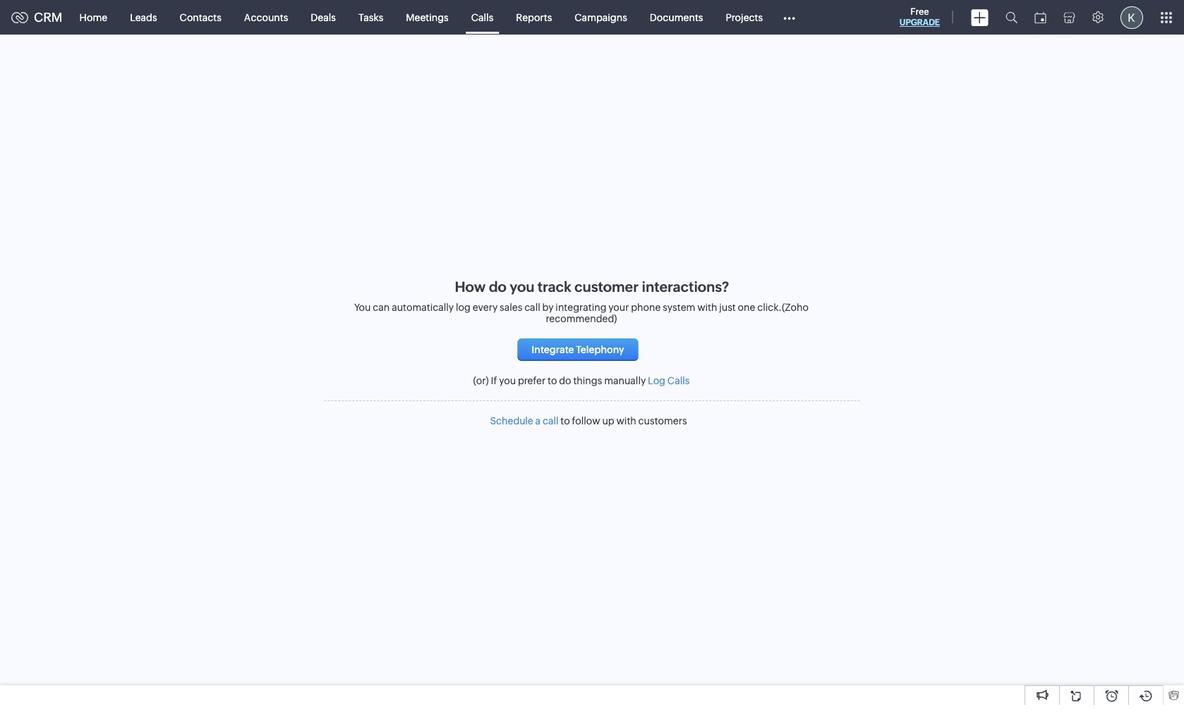 Task type: vqa. For each thing, say whether or not it's contained in the screenshot.
8th 'option' from the bottom of the page
no



Task type: locate. For each thing, give the bounding box(es) containing it.
contacts link
[[168, 0, 233, 34]]

search image
[[1006, 11, 1018, 23]]

recommended)
[[546, 313, 617, 325]]

sales
[[500, 302, 522, 313]]

telephony
[[576, 344, 624, 356]]

0 vertical spatial calls
[[471, 12, 493, 23]]

schedule
[[490, 416, 533, 427]]

prefer
[[518, 375, 546, 387]]

deals link
[[299, 0, 347, 34]]

do left things
[[559, 375, 571, 387]]

do up every
[[489, 279, 507, 295]]

just
[[719, 302, 736, 313]]

leads
[[130, 12, 157, 23]]

projects link
[[714, 0, 774, 34]]

documents
[[650, 12, 703, 23]]

0 horizontal spatial to
[[548, 375, 557, 387]]

log
[[456, 302, 471, 313]]

integrate
[[532, 344, 574, 356]]

with right up
[[616, 416, 636, 427]]

to
[[548, 375, 557, 387], [561, 416, 570, 427]]

calls
[[471, 12, 493, 23], [667, 375, 690, 387]]

log
[[648, 375, 665, 387]]

integrate telephony
[[532, 344, 624, 356]]

free
[[911, 6, 929, 17]]

one
[[738, 302, 755, 313]]

1 horizontal spatial to
[[561, 416, 570, 427]]

1 horizontal spatial with
[[697, 302, 717, 313]]

1 vertical spatial calls
[[667, 375, 690, 387]]

home link
[[68, 0, 119, 34]]

documents link
[[639, 0, 714, 34]]

1 horizontal spatial do
[[559, 375, 571, 387]]

0 horizontal spatial with
[[616, 416, 636, 427]]

calls right log on the bottom right
[[667, 375, 690, 387]]

accounts
[[244, 12, 288, 23]]

calls left reports
[[471, 12, 493, 23]]

reports
[[516, 12, 552, 23]]

free upgrade
[[900, 6, 940, 28]]

tasks
[[358, 12, 383, 23]]

0 vertical spatial with
[[697, 302, 717, 313]]

meetings link
[[395, 0, 460, 34]]

integrate telephony button
[[518, 339, 638, 361]]

phone
[[631, 302, 661, 313]]

calendar image
[[1035, 12, 1047, 23]]

(or)
[[473, 375, 489, 387]]

campaigns
[[575, 12, 627, 23]]

?
[[722, 279, 729, 295]]

with
[[697, 302, 717, 313], [616, 416, 636, 427]]

customers
[[638, 416, 687, 427]]

to right prefer
[[548, 375, 557, 387]]

0 horizontal spatial do
[[489, 279, 507, 295]]

0 vertical spatial do
[[489, 279, 507, 295]]

integrating
[[556, 302, 607, 313]]

with left just
[[697, 302, 717, 313]]

you can automatically log every sales call by integrating your phone system with just one click.(zoho recommended)
[[354, 302, 809, 325]]

how do you track customer interactions ?
[[455, 279, 729, 295]]

1 vertical spatial do
[[559, 375, 571, 387]]

a call
[[535, 416, 559, 427]]

you
[[354, 302, 371, 313]]

0 vertical spatial to
[[548, 375, 557, 387]]

0 horizontal spatial calls
[[471, 12, 493, 23]]

1 horizontal spatial calls
[[667, 375, 690, 387]]

crm
[[34, 10, 63, 25]]

upgrade
[[900, 18, 940, 28]]

interactions
[[642, 279, 722, 295]]

you track customer
[[510, 279, 639, 295]]

do
[[489, 279, 507, 295], [559, 375, 571, 387]]

to right a call
[[561, 416, 570, 427]]

1 vertical spatial with
[[616, 416, 636, 427]]

tasks link
[[347, 0, 395, 34]]

accounts link
[[233, 0, 299, 34]]

profile element
[[1112, 0, 1152, 34]]

automatically
[[392, 302, 454, 313]]

leads link
[[119, 0, 168, 34]]

up
[[602, 416, 614, 427]]



Task type: describe. For each thing, give the bounding box(es) containing it.
search element
[[997, 0, 1026, 35]]

with inside you can automatically log every sales call by integrating your phone system with just one click.(zoho recommended)
[[697, 302, 717, 313]]

meetings
[[406, 12, 449, 23]]

can
[[373, 302, 390, 313]]

manually
[[604, 375, 646, 387]]

(or) if you prefer to do things manually log calls
[[473, 375, 690, 387]]

how
[[455, 279, 486, 295]]

you
[[499, 375, 516, 387]]

deals
[[311, 12, 336, 23]]

create menu image
[[971, 9, 989, 26]]

home
[[79, 12, 107, 23]]

every
[[473, 302, 498, 313]]

Other Modules field
[[774, 6, 805, 29]]

your
[[609, 302, 629, 313]]

profile image
[[1121, 6, 1143, 29]]

click.(zoho
[[757, 302, 809, 313]]

campaigns link
[[563, 0, 639, 34]]

reports link
[[505, 0, 563, 34]]

contacts
[[180, 12, 221, 23]]

1 vertical spatial to
[[561, 416, 570, 427]]

things
[[573, 375, 602, 387]]

schedule a call to follow up with customers
[[490, 416, 687, 427]]

system
[[663, 302, 695, 313]]

if
[[491, 375, 497, 387]]

follow
[[572, 416, 600, 427]]

create menu element
[[963, 0, 997, 34]]

call
[[524, 302, 540, 313]]

calls link
[[460, 0, 505, 34]]

by
[[542, 302, 554, 313]]

projects
[[726, 12, 763, 23]]

logo image
[[11, 12, 28, 23]]

crm link
[[11, 10, 63, 25]]



